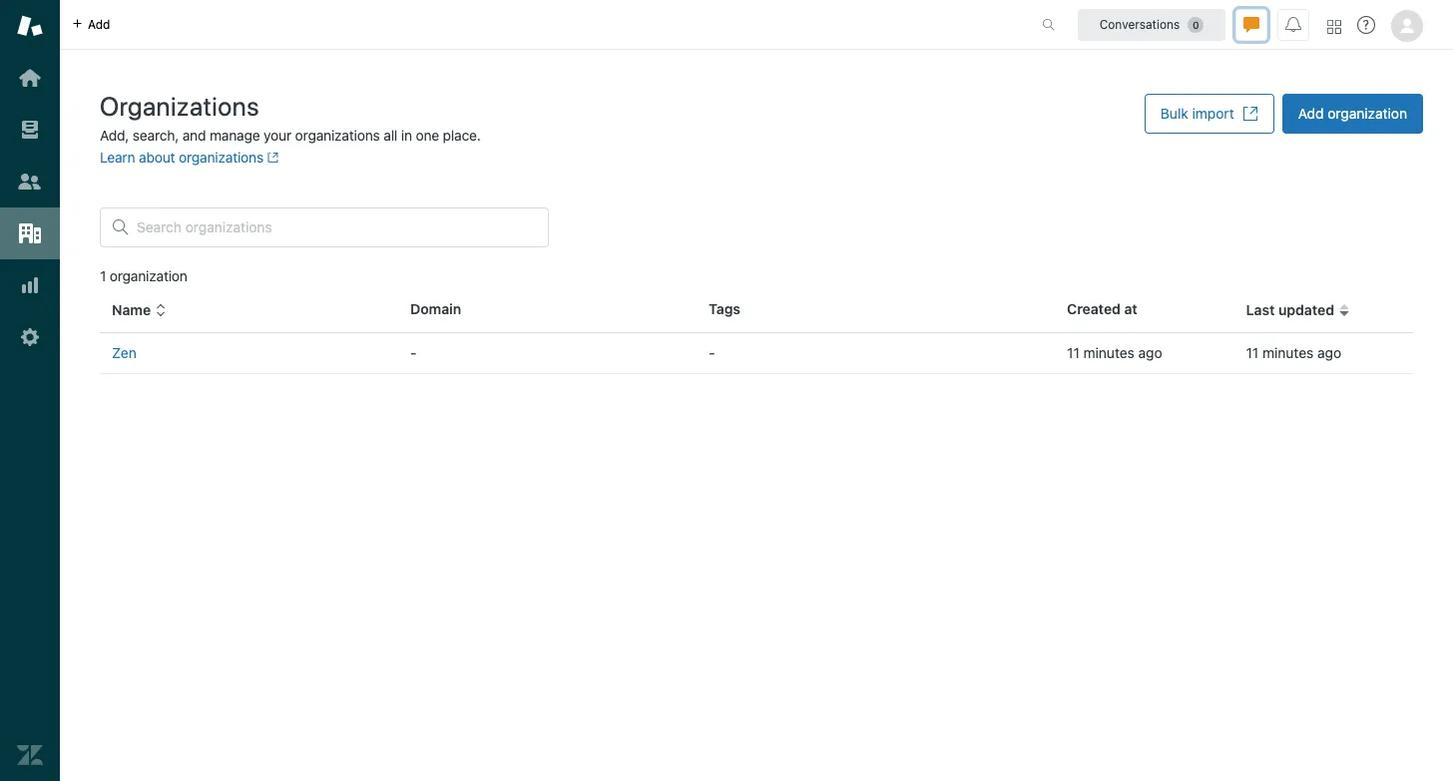 Task type: vqa. For each thing, say whether or not it's contained in the screenshot.
1st Close image
no



Task type: describe. For each thing, give the bounding box(es) containing it.
2 ago from the left
[[1318, 344, 1342, 361]]

organizations inside organizations add, search, and manage your organizations all in one place.
[[295, 127, 380, 144]]

about
[[139, 149, 175, 166]]

your
[[264, 127, 292, 144]]

tags
[[709, 300, 741, 317]]

in
[[401, 127, 412, 144]]

place.
[[443, 127, 481, 144]]

add
[[1299, 105, 1324, 122]]

add organization
[[1299, 105, 1408, 122]]

main element
[[0, 0, 60, 782]]

zendesk products image
[[1328, 19, 1342, 33]]

updated
[[1279, 302, 1335, 319]]

organizations image
[[17, 221, 43, 247]]

add button
[[60, 0, 122, 49]]

zen
[[112, 344, 137, 361]]

zendesk support image
[[17, 13, 43, 39]]

last updated button
[[1247, 302, 1351, 320]]

one
[[416, 127, 439, 144]]

button displays agent's chat status as away. image
[[1244, 16, 1260, 32]]

Search organizations field
[[137, 219, 536, 237]]

manage
[[210, 127, 260, 144]]

organization for add organization
[[1328, 105, 1408, 122]]

customers image
[[17, 169, 43, 195]]

domain
[[410, 300, 461, 317]]

reporting image
[[17, 273, 43, 299]]

import
[[1193, 105, 1235, 122]]

conversations button
[[1078, 8, 1226, 40]]

learn about organizations
[[100, 149, 264, 166]]

add,
[[100, 127, 129, 144]]

get started image
[[17, 65, 43, 91]]

1 - from the left
[[410, 344, 417, 361]]

learn
[[100, 149, 135, 166]]

created
[[1067, 300, 1121, 317]]

bulk
[[1161, 105, 1189, 122]]

created at
[[1067, 300, 1138, 317]]

1 minutes from the left
[[1084, 344, 1135, 361]]

1 vertical spatial organizations
[[179, 149, 264, 166]]

get help image
[[1358, 16, 1376, 34]]

bulk import
[[1161, 105, 1235, 122]]



Task type: locate. For each thing, give the bounding box(es) containing it.
2 minutes from the left
[[1263, 344, 1314, 361]]

- down tags
[[709, 344, 715, 361]]

organization right 'add'
[[1328, 105, 1408, 122]]

0 vertical spatial organizations
[[295, 127, 380, 144]]

organizations left all
[[295, 127, 380, 144]]

0 horizontal spatial -
[[410, 344, 417, 361]]

notifications image
[[1286, 16, 1302, 32]]

1 horizontal spatial organization
[[1328, 105, 1408, 122]]

0 horizontal spatial minutes
[[1084, 344, 1135, 361]]

0 horizontal spatial organizations
[[179, 149, 264, 166]]

11 minutes ago down last updated button
[[1247, 344, 1342, 361]]

at
[[1125, 300, 1138, 317]]

11 minutes ago
[[1067, 344, 1163, 361], [1247, 344, 1342, 361]]

all
[[384, 127, 398, 144]]

1 horizontal spatial -
[[709, 344, 715, 361]]

1 horizontal spatial 11
[[1247, 344, 1259, 361]]

1 horizontal spatial minutes
[[1263, 344, 1314, 361]]

1 ago from the left
[[1139, 344, 1163, 361]]

minutes down last updated
[[1263, 344, 1314, 361]]

organization up 'name' button
[[110, 268, 187, 285]]

organizations
[[100, 91, 259, 121]]

organizations
[[295, 127, 380, 144], [179, 149, 264, 166]]

search,
[[133, 127, 179, 144]]

ago
[[1139, 344, 1163, 361], [1318, 344, 1342, 361]]

1 vertical spatial organization
[[110, 268, 187, 285]]

organizations add, search, and manage your organizations all in one place.
[[100, 91, 481, 144]]

1 horizontal spatial 11 minutes ago
[[1247, 344, 1342, 361]]

-
[[410, 344, 417, 361], [709, 344, 715, 361]]

conversations
[[1100, 16, 1180, 31]]

1 horizontal spatial ago
[[1318, 344, 1342, 361]]

views image
[[17, 117, 43, 143]]

bulk import button
[[1145, 94, 1275, 134]]

learn about organizations link
[[100, 149, 279, 166]]

1 horizontal spatial organizations
[[295, 127, 380, 144]]

name button
[[112, 302, 167, 320]]

0 horizontal spatial 11
[[1067, 344, 1080, 361]]

11 down the last
[[1247, 344, 1259, 361]]

organization inside button
[[1328, 105, 1408, 122]]

2 11 minutes ago from the left
[[1247, 344, 1342, 361]]

minutes
[[1084, 344, 1135, 361], [1263, 344, 1314, 361]]

organization
[[1328, 105, 1408, 122], [110, 268, 187, 285]]

11
[[1067, 344, 1080, 361], [1247, 344, 1259, 361]]

1 organization
[[100, 268, 187, 285]]

0 horizontal spatial organization
[[110, 268, 187, 285]]

last
[[1247, 302, 1275, 319]]

organization for 1 organization
[[110, 268, 187, 285]]

and
[[182, 127, 206, 144]]

zendesk image
[[17, 743, 43, 769]]

add
[[88, 16, 110, 31]]

(opens in a new tab) image
[[264, 152, 279, 164]]

11 down created
[[1067, 344, 1080, 361]]

11 minutes ago down created at
[[1067, 344, 1163, 361]]

organizations down manage
[[179, 149, 264, 166]]

last updated
[[1247, 302, 1335, 319]]

0 horizontal spatial ago
[[1139, 344, 1163, 361]]

1
[[100, 268, 106, 285]]

zen link
[[112, 344, 137, 361]]

0 horizontal spatial 11 minutes ago
[[1067, 344, 1163, 361]]

minutes down created at
[[1084, 344, 1135, 361]]

admin image
[[17, 324, 43, 350]]

2 11 from the left
[[1247, 344, 1259, 361]]

1 11 minutes ago from the left
[[1067, 344, 1163, 361]]

0 vertical spatial organization
[[1328, 105, 1408, 122]]

1 11 from the left
[[1067, 344, 1080, 361]]

name
[[112, 302, 151, 319]]

- down domain
[[410, 344, 417, 361]]

2 - from the left
[[709, 344, 715, 361]]

add organization button
[[1283, 94, 1424, 134]]



